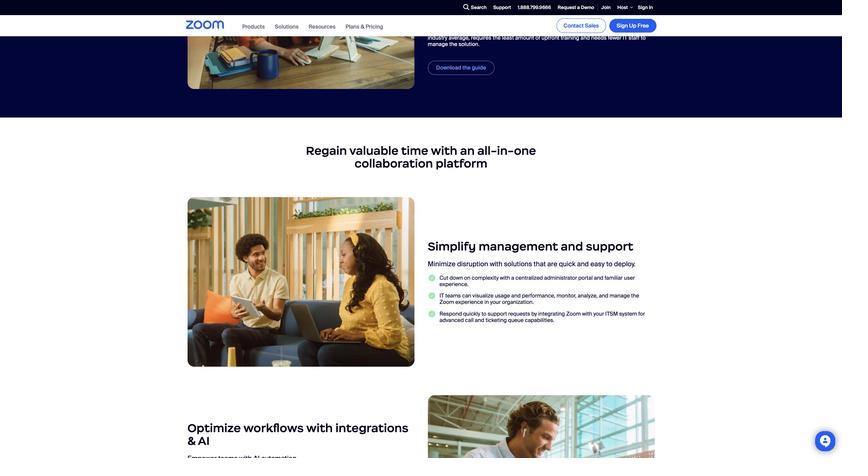 Task type: describe. For each thing, give the bounding box(es) containing it.
minimize
[[428, 260, 456, 269]]

1 vertical spatial that
[[534, 260, 546, 269]]

support link
[[490, 0, 514, 15]]

search image
[[463, 4, 469, 10]]

total costs of the ucaas lifecycle image
[[187, 0, 414, 89]]

deploy
[[600, 28, 617, 35]]

are
[[547, 260, 557, 269]]

search
[[471, 5, 487, 11]]

with inside regain valuable time with an all-in-one collaboration platform
[[431, 143, 457, 158]]

plans
[[346, 23, 359, 30]]

request a demo
[[558, 4, 594, 10]]

administrator
[[544, 275, 577, 282]]

training
[[561, 34, 579, 41]]

to right staff
[[641, 34, 646, 41]]

to inside zoom commissioned metrigy research firm to study more than 760 it leaders for their insight into the costs and utilization of several ucaas providers.
[[563, 0, 569, 6]]

less
[[583, 28, 593, 35]]

zoom logo image
[[186, 20, 224, 29]]

utilization
[[557, 5, 586, 14]]

platform
[[436, 156, 488, 171]]

insight
[[478, 5, 499, 14]]

join
[[601, 4, 611, 10]]

cut down on complexity with a centralized administrator portal and familiar user experience.
[[440, 275, 635, 288]]

and inside respond quickly to support requests by integrating zoom with your itsm system for advanced call and ticketing queue capabilities.
[[475, 317, 484, 324]]

contact sales link
[[557, 18, 606, 33]]

workflows
[[243, 421, 304, 436]]

in
[[485, 299, 489, 306]]

join link
[[598, 0, 614, 15]]

least
[[502, 34, 514, 41]]

experience.
[[440, 281, 469, 288]]

it teams can visualize usage and performance, monitor, analyze, and manage the zoom experience in your organization.
[[440, 293, 639, 306]]

sales
[[585, 22, 599, 29]]

upfront
[[542, 34, 560, 41]]

quick
[[559, 260, 576, 269]]

download the guide
[[436, 64, 486, 71]]

request a demo link
[[554, 0, 598, 15]]

system
[[619, 310, 637, 318]]

demo
[[581, 4, 594, 10]]

costs inside zoom commissioned metrigy research firm to study more than 760 it leaders for their insight into the costs and utilization of several ucaas providers.
[[525, 5, 542, 14]]

valuable
[[349, 143, 399, 158]]

more
[[589, 0, 605, 6]]

an
[[460, 143, 475, 158]]

your inside respond quickly to support requests by integrating zoom with your itsm system for advanced call and ticketing queue capabilities.
[[593, 310, 604, 318]]

support
[[493, 4, 511, 10]]

support for and
[[586, 239, 633, 254]]

minimize disruption with solutions that are quick and easy to deploy.
[[428, 260, 636, 269]]

quickly
[[463, 310, 480, 318]]

firm
[[549, 0, 561, 6]]

download the guide link
[[428, 61, 495, 75]]

contact sales
[[564, 22, 599, 29]]

solutions button
[[275, 23, 299, 30]]

zoom inside respond quickly to support requests by integrating zoom with your itsm system for advanced call and ticketing queue capabilities.
[[566, 310, 581, 318]]

manage inside upon its conclusion, metrigy discovered that zoom costs 60% less to deploy than the industry average, requires the least amount of upfront training and needs fewer it staff to manage the solution.
[[428, 41, 448, 48]]

for for system
[[638, 310, 645, 318]]

than inside zoom commissioned metrigy research firm to study more than 760 it leaders for their insight into the costs and utilization of several ucaas providers.
[[606, 0, 620, 6]]

1 horizontal spatial a
[[577, 4, 580, 10]]

with inside respond quickly to support requests by integrating zoom with your itsm system for advanced call and ticketing queue capabilities.
[[582, 310, 592, 318]]

requests
[[508, 310, 530, 318]]

simplify
[[428, 239, 476, 254]]

free
[[638, 22, 649, 29]]

contact
[[564, 22, 584, 29]]

itsm
[[605, 310, 618, 318]]

ticketing
[[486, 317, 507, 324]]

up
[[629, 22, 636, 29]]

optimize
[[187, 421, 241, 436]]

staff
[[629, 34, 640, 41]]

all-
[[477, 143, 497, 158]]

conclusion,
[[450, 28, 478, 35]]

of for study
[[588, 5, 594, 14]]

centralized
[[516, 275, 543, 282]]

it inside upon its conclusion, metrigy discovered that zoom costs 60% less to deploy than the industry average, requires the least amount of upfront training and needs fewer it staff to manage the solution.
[[623, 34, 627, 41]]

regain
[[306, 143, 347, 158]]

metrigy inside upon its conclusion, metrigy discovered that zoom costs 60% less to deploy than the industry average, requires the least amount of upfront training and needs fewer it staff to manage the solution.
[[479, 28, 498, 35]]

a inside cut down on complexity with a centralized administrator portal and familiar user experience.
[[511, 275, 514, 282]]

plans & pricing link
[[346, 23, 383, 30]]

download
[[436, 64, 461, 71]]

monitor,
[[557, 293, 577, 300]]

management
[[479, 239, 558, 254]]

& inside optimize workflows with integrations & ai
[[187, 434, 195, 449]]

metrigy inside zoom commissioned metrigy research firm to study more than 760 it leaders for their insight into the costs and utilization of several ucaas providers.
[[495, 0, 518, 6]]

sign in link
[[635, 0, 656, 15]]

zoom inside zoom commissioned metrigy research firm to study more than 760 it leaders for their insight into the costs and utilization of several ucaas providers.
[[428, 0, 446, 6]]

user
[[624, 275, 635, 282]]

one
[[514, 143, 536, 158]]

request
[[558, 4, 576, 10]]

to right easy
[[606, 260, 613, 269]]

ucaas
[[619, 5, 641, 14]]



Task type: vqa. For each thing, say whether or not it's contained in the screenshot.
to within the Respond Quickly To Support Requests By Integrating Zoom With Your Itsm System For Advanced Call And Ticketing Queue Capabilities.
yes



Task type: locate. For each thing, give the bounding box(es) containing it.
1 vertical spatial manage
[[610, 293, 630, 300]]

host button
[[614, 0, 635, 15]]

1 vertical spatial of
[[535, 34, 540, 41]]

zoom
[[428, 0, 446, 6], [539, 28, 553, 35], [440, 299, 454, 306], [566, 310, 581, 318]]

simplify management and support image
[[187, 197, 414, 367]]

0 horizontal spatial it
[[440, 293, 444, 300]]

usage
[[495, 293, 510, 300]]

portal
[[578, 275, 593, 282]]

cut
[[440, 275, 448, 282]]

respond
[[440, 310, 462, 318]]

on
[[464, 275, 470, 282]]

performance,
[[522, 293, 555, 300]]

your left "itsm"
[[593, 310, 604, 318]]

0 horizontal spatial sign
[[617, 22, 628, 29]]

ai
[[198, 434, 210, 449]]

visualize
[[473, 293, 494, 300]]

with inside optimize workflows with integrations & ai
[[306, 421, 333, 436]]

760
[[622, 0, 634, 6]]

2 vertical spatial it
[[440, 293, 444, 300]]

simplify management and support
[[428, 239, 633, 254]]

plans & pricing
[[346, 23, 383, 30]]

0 vertical spatial a
[[577, 4, 580, 10]]

that inside upon its conclusion, metrigy discovered that zoom costs 60% less to deploy than the industry average, requires the least amount of upfront training and needs fewer it staff to manage the solution.
[[528, 28, 537, 35]]

sign for sign in
[[638, 4, 648, 10]]

0 horizontal spatial &
[[187, 434, 195, 449]]

for left search image
[[452, 5, 461, 14]]

manage inside it teams can visualize usage and performance, monitor, analyze, and manage the zoom experience in your organization.
[[610, 293, 630, 300]]

experience
[[455, 299, 483, 306]]

sign left up
[[617, 22, 628, 29]]

by
[[531, 310, 537, 318]]

manage down upon
[[428, 41, 448, 48]]

to down the in at the bottom of page
[[482, 310, 486, 318]]

&
[[361, 23, 364, 30], [187, 434, 195, 449]]

sign in
[[638, 4, 653, 10]]

with
[[431, 143, 457, 158], [490, 260, 502, 269], [500, 275, 510, 282], [582, 310, 592, 318], [306, 421, 333, 436]]

0 vertical spatial your
[[490, 299, 501, 306]]

zoom inside upon its conclusion, metrigy discovered that zoom costs 60% less to deploy than the industry average, requires the least amount of upfront training and needs fewer it staff to manage the solution.
[[539, 28, 553, 35]]

costs left 60%
[[555, 28, 568, 35]]

can
[[462, 293, 471, 300]]

1 horizontal spatial support
[[586, 239, 633, 254]]

1 vertical spatial &
[[187, 434, 195, 449]]

of right study
[[588, 5, 594, 14]]

sign for sign up free
[[617, 22, 628, 29]]

a down solutions
[[511, 275, 514, 282]]

0 vertical spatial manage
[[428, 41, 448, 48]]

it
[[635, 0, 641, 6], [623, 34, 627, 41], [440, 293, 444, 300]]

advanced
[[440, 317, 464, 324]]

search image
[[463, 4, 469, 10]]

sign left in on the right of the page
[[638, 4, 648, 10]]

than
[[606, 0, 620, 6], [618, 28, 629, 35]]

sign
[[638, 4, 648, 10], [617, 22, 628, 29]]

the inside it teams can visualize usage and performance, monitor, analyze, and manage the zoom experience in your organization.
[[631, 293, 639, 300]]

for for leaders
[[452, 5, 461, 14]]

your right the in at the bottom of page
[[490, 299, 501, 306]]

0 vertical spatial sign
[[638, 4, 648, 10]]

their
[[462, 5, 476, 14]]

solution.
[[459, 41, 480, 48]]

1 horizontal spatial sign
[[638, 4, 648, 10]]

upon its conclusion, metrigy discovered that zoom costs 60% less to deploy than the industry average, requires the least amount of upfront training and needs fewer it staff to manage the solution.
[[428, 28, 646, 48]]

0 horizontal spatial a
[[511, 275, 514, 282]]

in
[[649, 4, 653, 10]]

it inside zoom commissioned metrigy research firm to study more than 760 it leaders for their insight into the costs and utilization of several ucaas providers.
[[635, 0, 641, 6]]

0 vertical spatial of
[[588, 5, 594, 14]]

1 vertical spatial for
[[638, 310, 645, 318]]

discovered
[[499, 28, 527, 35]]

upon
[[428, 28, 441, 35]]

queue
[[508, 317, 524, 324]]

costs left firm
[[525, 5, 542, 14]]

for inside respond quickly to support requests by integrating zoom with your itsm system for advanced call and ticketing queue capabilities.
[[638, 310, 645, 318]]

0 horizontal spatial for
[[452, 5, 461, 14]]

metrigy left the least
[[479, 28, 498, 35]]

of left upfront in the right top of the page
[[535, 34, 540, 41]]

a
[[577, 4, 580, 10], [511, 275, 514, 282]]

to right less
[[594, 28, 599, 35]]

0 vertical spatial support
[[586, 239, 633, 254]]

0 horizontal spatial support
[[488, 310, 507, 318]]

0 vertical spatial metrigy
[[495, 0, 518, 6]]

host
[[618, 4, 628, 10]]

needs
[[591, 34, 607, 41]]

of
[[588, 5, 594, 14], [535, 34, 540, 41]]

1 horizontal spatial manage
[[610, 293, 630, 300]]

support for to
[[488, 310, 507, 318]]

familiar
[[605, 275, 623, 282]]

and
[[544, 5, 555, 14], [581, 34, 590, 41], [561, 239, 583, 254], [577, 260, 589, 269], [594, 275, 603, 282], [511, 293, 521, 300], [599, 293, 608, 300], [475, 317, 484, 324]]

1 horizontal spatial of
[[588, 5, 594, 14]]

complexity
[[472, 275, 499, 282]]

1 horizontal spatial for
[[638, 310, 645, 318]]

the inside zoom commissioned metrigy research firm to study more than 760 it leaders for their insight into the costs and utilization of several ucaas providers.
[[513, 5, 523, 14]]

0 vertical spatial for
[[452, 5, 461, 14]]

of inside zoom commissioned metrigy research firm to study more than 760 it leaders for their insight into the costs and utilization of several ucaas providers.
[[588, 5, 594, 14]]

industry
[[428, 34, 447, 41]]

for right system
[[638, 310, 645, 318]]

with inside cut down on complexity with a centralized administrator portal and familiar user experience.
[[500, 275, 510, 282]]

1 vertical spatial sign
[[617, 22, 628, 29]]

teams
[[445, 293, 461, 300]]

zoom commissioned metrigy research firm to study more than 760 it leaders for their insight into the costs and utilization of several ucaas providers.
[[428, 0, 641, 22]]

2 horizontal spatial it
[[635, 0, 641, 6]]

sign up free
[[617, 22, 649, 29]]

zoom down monitor,
[[566, 310, 581, 318]]

1 vertical spatial a
[[511, 275, 514, 282]]

0 vertical spatial that
[[528, 28, 537, 35]]

fewer
[[608, 34, 622, 41]]

it left staff
[[623, 34, 627, 41]]

1.888.799.9666
[[518, 4, 551, 10]]

1 horizontal spatial costs
[[555, 28, 568, 35]]

costs
[[525, 5, 542, 14], [555, 28, 568, 35]]

1 vertical spatial your
[[593, 310, 604, 318]]

your
[[490, 299, 501, 306], [593, 310, 604, 318]]

easy
[[590, 260, 605, 269]]

collaboration
[[355, 156, 433, 171]]

commissioned
[[448, 0, 494, 6]]

0 vertical spatial it
[[635, 0, 641, 6]]

guide
[[472, 64, 486, 71]]

to inside respond quickly to support requests by integrating zoom with your itsm system for advanced call and ticketing queue capabilities.
[[482, 310, 486, 318]]

and inside zoom commissioned metrigy research firm to study more than 760 it leaders for their insight into the costs and utilization of several ucaas providers.
[[544, 5, 555, 14]]

integrations
[[336, 421, 409, 436]]

requires
[[471, 34, 491, 41]]

that left upfront in the right top of the page
[[528, 28, 537, 35]]

0 horizontal spatial costs
[[525, 5, 542, 14]]

of inside upon its conclusion, metrigy discovered that zoom costs 60% less to deploy than the industry average, requires the least amount of upfront training and needs fewer it staff to manage the solution.
[[535, 34, 540, 41]]

support up easy
[[586, 239, 633, 254]]

to
[[563, 0, 569, 6], [594, 28, 599, 35], [641, 34, 646, 41], [606, 260, 613, 269], [482, 310, 486, 318]]

than inside upon its conclusion, metrigy discovered that zoom costs 60% less to deploy than the industry average, requires the least amount of upfront training and needs fewer it staff to manage the solution.
[[618, 28, 629, 35]]

1 vertical spatial than
[[618, 28, 629, 35]]

& left 'ai'
[[187, 434, 195, 449]]

deploy.
[[614, 260, 636, 269]]

0 horizontal spatial of
[[535, 34, 540, 41]]

support inside respond quickly to support requests by integrating zoom with your itsm system for advanced call and ticketing queue capabilities.
[[488, 310, 507, 318]]

1.888.799.9666 link
[[514, 0, 554, 15]]

amount
[[515, 34, 534, 41]]

0 horizontal spatial your
[[490, 299, 501, 306]]

0 vertical spatial than
[[606, 0, 620, 6]]

1 vertical spatial costs
[[555, 28, 568, 35]]

research
[[520, 0, 547, 6]]

pricing
[[366, 23, 383, 30]]

sign up free link
[[609, 19, 656, 33]]

metrigy left research
[[495, 0, 518, 6]]

it left teams
[[440, 293, 444, 300]]

& right plans
[[361, 23, 364, 30]]

for inside zoom commissioned metrigy research firm to study more than 760 it leaders for their insight into the costs and utilization of several ucaas providers.
[[452, 5, 461, 14]]

several
[[596, 5, 618, 14]]

1 horizontal spatial it
[[623, 34, 627, 41]]

zoom inside it teams can visualize usage and performance, monitor, analyze, and manage the zoom experience in your organization.
[[440, 299, 454, 306]]

down
[[450, 275, 463, 282]]

that
[[528, 28, 537, 35], [534, 260, 546, 269]]

1 vertical spatial metrigy
[[479, 28, 498, 35]]

a left demo
[[577, 4, 580, 10]]

in-
[[497, 143, 514, 158]]

solutions
[[275, 23, 299, 30]]

solutions
[[504, 260, 532, 269]]

that left are
[[534, 260, 546, 269]]

zoom up "respond"
[[440, 299, 454, 306]]

60%
[[570, 28, 582, 35]]

support
[[586, 239, 633, 254], [488, 310, 507, 318]]

1 vertical spatial support
[[488, 310, 507, 318]]

1 horizontal spatial &
[[361, 23, 364, 30]]

products button
[[242, 23, 265, 30]]

respond quickly to support requests by integrating zoom with your itsm system for advanced call and ticketing queue capabilities.
[[440, 310, 645, 324]]

regain valuable time with an all-in-one collaboration platform
[[306, 143, 536, 171]]

0 vertical spatial costs
[[525, 5, 542, 14]]

it inside it teams can visualize usage and performance, monitor, analyze, and manage the zoom experience in your organization.
[[440, 293, 444, 300]]

to right firm
[[563, 0, 569, 6]]

0 horizontal spatial manage
[[428, 41, 448, 48]]

manage down "familiar"
[[610, 293, 630, 300]]

None search field
[[439, 2, 462, 13]]

metrigy
[[495, 0, 518, 6], [479, 28, 498, 35]]

average,
[[449, 34, 470, 41]]

it right 760
[[635, 0, 641, 6]]

zoom up providers.
[[428, 0, 446, 6]]

resources button
[[309, 23, 336, 30]]

your inside it teams can visualize usage and performance, monitor, analyze, and manage the zoom experience in your organization.
[[490, 299, 501, 306]]

costs inside upon its conclusion, metrigy discovered that zoom costs 60% less to deploy than the industry average, requires the least amount of upfront training and needs fewer it staff to manage the solution.
[[555, 28, 568, 35]]

and inside cut down on complexity with a centralized administrator portal and familiar user experience.
[[594, 275, 603, 282]]

support down the in at the bottom of page
[[488, 310, 507, 318]]

providers.
[[428, 13, 458, 22]]

resources
[[309, 23, 336, 30]]

0 vertical spatial &
[[361, 23, 364, 30]]

zoom right amount
[[539, 28, 553, 35]]

1 vertical spatial it
[[623, 34, 627, 41]]

and inside upon its conclusion, metrigy discovered that zoom costs 60% less to deploy than the industry average, requires the least amount of upfront training and needs fewer it staff to manage the solution.
[[581, 34, 590, 41]]

1 horizontal spatial your
[[593, 310, 604, 318]]

the
[[513, 5, 523, 14], [631, 28, 639, 35], [493, 34, 501, 41], [449, 41, 457, 48], [463, 64, 471, 71], [631, 293, 639, 300]]

study
[[570, 0, 587, 6]]

of for zoom
[[535, 34, 540, 41]]



